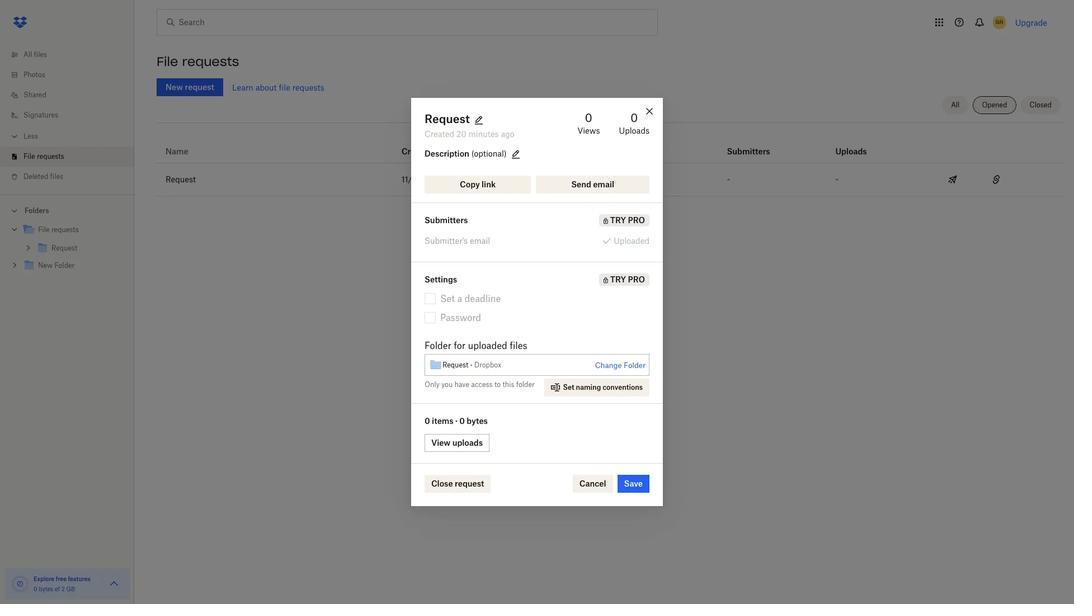Task type: vqa. For each thing, say whether or not it's contained in the screenshot.
Close image
no



Task type: describe. For each thing, give the bounding box(es) containing it.
uploads
[[619, 126, 650, 135]]

try pro for password
[[611, 275, 645, 284]]

dialog containing 0
[[411, 98, 663, 507]]

file requests inside file requests list item
[[24, 152, 64, 161]]

2 column header from the left
[[727, 132, 772, 158]]

minutes
[[469, 129, 499, 139]]

row containing request
[[157, 163, 1066, 196]]

11/16/2023
[[402, 175, 444, 184]]

description
[[425, 149, 470, 158]]

learn about file requests link
[[232, 83, 325, 92]]

settings
[[425, 275, 457, 284]]

file requests group
[[0, 219, 134, 283]]

save
[[624, 479, 643, 489]]

all for all
[[952, 101, 960, 109]]

close
[[432, 479, 453, 489]]

only you have access to this folder
[[425, 381, 535, 389]]

•
[[471, 361, 473, 369]]

closed
[[1030, 101, 1052, 109]]

save button
[[618, 475, 650, 493]]

try for password
[[611, 275, 626, 284]]

description ( optional )
[[425, 149, 507, 158]]

dropbox
[[475, 361, 502, 369]]

request for 11/16/2023
[[166, 175, 196, 184]]

copy link image
[[990, 173, 1004, 186]]

optional
[[474, 149, 504, 158]]

set for set a deadline
[[441, 293, 455, 305]]

requests inside list item
[[37, 152, 64, 161]]

items
[[432, 416, 454, 426]]

only
[[425, 381, 440, 389]]

requests right 'file'
[[293, 83, 325, 92]]

file requests list item
[[0, 147, 134, 167]]

password
[[441, 312, 481, 324]]

0 for 0 uploads
[[631, 111, 638, 125]]

2 - from the left
[[727, 175, 731, 184]]

pro trial element for password
[[599, 274, 650, 286]]

0 items · 0 bytes
[[425, 416, 488, 426]]

3 column header from the left
[[836, 132, 881, 158]]

naming
[[576, 383, 601, 392]]

0 inside explore free features 0 bytes of 2 gb
[[34, 586, 37, 593]]

change
[[595, 361, 622, 370]]

of
[[55, 586, 60, 593]]

copy link button
[[425, 176, 531, 194]]

views
[[578, 126, 600, 135]]

you
[[442, 381, 453, 389]]

try for uploaded
[[611, 216, 626, 225]]

try pro for uploaded
[[611, 216, 645, 225]]

created button
[[402, 145, 433, 158]]

about
[[256, 83, 277, 92]]

uploaded
[[614, 236, 650, 246]]

set naming conventions
[[563, 383, 643, 392]]

shared link
[[9, 85, 134, 105]]

0 for 0 items · 0 bytes
[[425, 416, 430, 426]]

1 - from the left
[[565, 175, 568, 184]]

close request
[[432, 479, 484, 489]]

created 20 minutes ago
[[425, 129, 515, 139]]

bytes for 0 items · 0 bytes
[[467, 416, 488, 426]]

dropbox image
[[9, 11, 31, 34]]

folder inside button
[[624, 361, 646, 370]]

photos
[[24, 71, 45, 79]]

created for created 20 minutes ago
[[425, 129, 455, 139]]

photos link
[[9, 65, 134, 85]]

file requests link inside group
[[22, 223, 125, 238]]

upgrade
[[1016, 18, 1048, 27]]

deleted files
[[24, 172, 63, 181]]

all files link
[[9, 45, 134, 65]]

requests up learn
[[182, 54, 239, 69]]

all button
[[943, 96, 969, 114]]

a
[[458, 293, 463, 305]]

signatures
[[24, 111, 58, 119]]

requests inside group
[[51, 226, 79, 234]]

uploads
[[453, 438, 483, 448]]

file inside list item
[[24, 152, 35, 161]]

cancel button
[[573, 475, 613, 493]]

0 vertical spatial file
[[157, 54, 178, 69]]

set naming conventions button
[[544, 379, 650, 397]]

files for deleted files
[[50, 172, 63, 181]]

(
[[472, 149, 474, 158]]

20
[[457, 129, 467, 139]]

send
[[572, 180, 592, 189]]

change folder button
[[595, 359, 646, 373]]

0 vertical spatial file requests
[[157, 54, 239, 69]]

view uploads
[[432, 438, 483, 448]]

request
[[455, 479, 484, 489]]

less
[[24, 132, 38, 141]]

learn about file requests
[[232, 83, 325, 92]]

send email
[[572, 180, 615, 189]]

send email button
[[536, 176, 650, 194]]

created for created
[[402, 147, 433, 156]]

list containing all files
[[0, 38, 134, 195]]



Task type: locate. For each thing, give the bounding box(es) containing it.
2 vertical spatial request
[[443, 361, 469, 369]]

1 vertical spatial pro
[[628, 275, 645, 284]]

2 pro from the top
[[628, 275, 645, 284]]

2 try pro from the top
[[611, 275, 645, 284]]

pro for password
[[628, 275, 645, 284]]

2 vertical spatial file
[[38, 226, 50, 234]]

0 horizontal spatial email
[[470, 236, 491, 246]]

1 vertical spatial file requests
[[24, 152, 64, 161]]

created
[[425, 129, 455, 139], [402, 147, 433, 156]]

cancel
[[580, 479, 607, 489]]

email right send
[[594, 180, 615, 189]]

2 vertical spatial file requests
[[38, 226, 79, 234]]

set for set naming conventions
[[563, 383, 575, 392]]

0 horizontal spatial column header
[[565, 132, 632, 158]]

email for submitter's email
[[470, 236, 491, 246]]

2 try from the top
[[611, 275, 626, 284]]

0 horizontal spatial file
[[24, 152, 35, 161]]

0 vertical spatial all
[[24, 50, 32, 59]]

1 vertical spatial bytes
[[39, 586, 53, 593]]

folder
[[425, 340, 452, 352], [624, 361, 646, 370]]

pro up uploaded
[[628, 216, 645, 225]]

bytes right ·
[[467, 416, 488, 426]]

have
[[455, 381, 470, 389]]

submitter's
[[425, 236, 468, 246]]

file requests link up 'deleted files'
[[9, 147, 134, 167]]

bytes inside explore free features 0 bytes of 2 gb
[[39, 586, 53, 593]]

1 vertical spatial all
[[952, 101, 960, 109]]

bytes for explore free features 0 bytes of 2 gb
[[39, 586, 53, 593]]

uploaded
[[468, 340, 508, 352]]

files inside dialog
[[510, 340, 528, 352]]

folder left for
[[425, 340, 452, 352]]

2 horizontal spatial file
[[157, 54, 178, 69]]

files for all files
[[34, 50, 47, 59]]

0 uploads
[[619, 111, 650, 135]]

link
[[482, 180, 496, 189]]

request
[[425, 112, 470, 126], [166, 175, 196, 184], [443, 361, 469, 369]]

quota usage element
[[11, 575, 29, 593]]

0 right ·
[[460, 416, 465, 426]]

closed button
[[1021, 96, 1061, 114]]

table containing name
[[157, 127, 1066, 196]]

email for send email
[[594, 180, 615, 189]]

files right deleted
[[50, 172, 63, 181]]

for
[[454, 340, 466, 352]]

2 row from the top
[[157, 163, 1066, 196]]

all inside all files link
[[24, 50, 32, 59]]

·
[[456, 416, 458, 426]]

2
[[61, 586, 65, 593]]

submitters
[[425, 216, 468, 225]]

0 vertical spatial try pro
[[611, 216, 645, 225]]

change folder
[[595, 361, 646, 370]]

set
[[441, 293, 455, 305], [563, 383, 575, 392]]

0 vertical spatial folder
[[425, 340, 452, 352]]

0 up the uploads
[[631, 111, 638, 125]]

copy
[[460, 180, 480, 189]]

send email image
[[947, 173, 960, 186]]

request inside table
[[166, 175, 196, 184]]

pro for uploaded
[[628, 216, 645, 225]]

try up uploaded
[[611, 216, 626, 225]]

bytes
[[467, 416, 488, 426], [39, 586, 53, 593]]

1 vertical spatial try pro
[[611, 275, 645, 284]]

0 vertical spatial bytes
[[467, 416, 488, 426]]

0 horizontal spatial all
[[24, 50, 32, 59]]

try pro
[[611, 216, 645, 225], [611, 275, 645, 284]]

bytes inside dialog
[[467, 416, 488, 426]]

cell
[[1022, 163, 1066, 196]]

request left •
[[443, 361, 469, 369]]

view uploads button
[[425, 434, 490, 452]]

0 vertical spatial pro trial element
[[599, 214, 650, 227]]

column header
[[565, 132, 632, 158], [727, 132, 772, 158], [836, 132, 881, 158]]

0 vertical spatial set
[[441, 293, 455, 305]]

1 horizontal spatial column header
[[727, 132, 772, 158]]

1 pro trial element from the top
[[599, 214, 650, 227]]

pro trial element down uploaded
[[599, 274, 650, 286]]

1 try from the top
[[611, 216, 626, 225]]

0
[[585, 111, 593, 125], [631, 111, 638, 125], [425, 416, 430, 426], [460, 416, 465, 426], [34, 586, 37, 593]]

0 vertical spatial files
[[34, 50, 47, 59]]

opened
[[983, 101, 1008, 109]]

)
[[504, 149, 507, 158]]

0 for 0 views
[[585, 111, 593, 125]]

file requests up 'deleted files'
[[24, 152, 64, 161]]

pro trial element up uploaded
[[599, 214, 650, 227]]

file requests link
[[9, 147, 134, 167], [22, 223, 125, 238]]

all files
[[24, 50, 47, 59]]

-
[[565, 175, 568, 184], [727, 175, 731, 184], [836, 175, 839, 184]]

0 vertical spatial pro
[[628, 216, 645, 225]]

explore
[[34, 576, 54, 583]]

all up photos
[[24, 50, 32, 59]]

2 horizontal spatial files
[[510, 340, 528, 352]]

folder
[[517, 381, 535, 389]]

folders button
[[0, 202, 134, 219]]

gb
[[66, 586, 75, 593]]

upgrade link
[[1016, 18, 1048, 27]]

1 vertical spatial file requests link
[[22, 223, 125, 238]]

created inside dialog
[[425, 129, 455, 139]]

1 vertical spatial folder
[[624, 361, 646, 370]]

deleted files link
[[9, 167, 134, 187]]

2 horizontal spatial -
[[836, 175, 839, 184]]

opened button
[[974, 96, 1017, 114]]

1 horizontal spatial file
[[38, 226, 50, 234]]

2 pro trial element from the top
[[599, 274, 650, 286]]

try pro down uploaded
[[611, 275, 645, 284]]

2 vertical spatial files
[[510, 340, 528, 352]]

0 down explore
[[34, 586, 37, 593]]

file requests up learn
[[157, 54, 239, 69]]

file requests
[[157, 54, 239, 69], [24, 152, 64, 161], [38, 226, 79, 234]]

try pro up uploaded
[[611, 216, 645, 225]]

0 horizontal spatial folder
[[425, 340, 452, 352]]

list
[[0, 38, 134, 195]]

0 vertical spatial file requests link
[[9, 147, 134, 167]]

requests up 'deleted files'
[[37, 152, 64, 161]]

1 try pro from the top
[[611, 216, 645, 225]]

signatures link
[[9, 105, 134, 125]]

set a deadline
[[441, 293, 501, 305]]

set left a
[[441, 293, 455, 305]]

file
[[279, 83, 290, 92]]

all inside button
[[952, 101, 960, 109]]

created up 11/16/2023
[[402, 147, 433, 156]]

name
[[166, 147, 189, 156]]

2 horizontal spatial column header
[[836, 132, 881, 158]]

request down name
[[166, 175, 196, 184]]

all
[[24, 50, 32, 59], [952, 101, 960, 109]]

files up photos
[[34, 50, 47, 59]]

request • dropbox
[[443, 361, 502, 369]]

1 vertical spatial pro trial element
[[599, 274, 650, 286]]

email inside button
[[594, 180, 615, 189]]

set inside button
[[563, 383, 575, 392]]

0 inside 0 views
[[585, 111, 593, 125]]

1 vertical spatial try
[[611, 275, 626, 284]]

view
[[432, 438, 451, 448]]

file requests link down folders button
[[22, 223, 125, 238]]

less image
[[9, 131, 20, 142]]

to
[[495, 381, 501, 389]]

close request button
[[425, 475, 491, 493]]

0 horizontal spatial bytes
[[39, 586, 53, 593]]

row containing name
[[157, 127, 1066, 163]]

folder up conventions
[[624, 361, 646, 370]]

dialog
[[411, 98, 663, 507]]

set left naming
[[563, 383, 575, 392]]

ago
[[501, 129, 515, 139]]

1 column header from the left
[[565, 132, 632, 158]]

0 vertical spatial request
[[425, 112, 470, 126]]

1 vertical spatial email
[[470, 236, 491, 246]]

1 vertical spatial files
[[50, 172, 63, 181]]

1 horizontal spatial bytes
[[467, 416, 488, 426]]

row down views
[[157, 163, 1066, 196]]

file requests inside group
[[38, 226, 79, 234]]

table
[[157, 127, 1066, 196]]

copy link
[[460, 180, 496, 189]]

this
[[503, 381, 515, 389]]

0 inside the 0 uploads
[[631, 111, 638, 125]]

row up send email
[[157, 127, 1066, 163]]

request up the 20
[[425, 112, 470, 126]]

requests down folders button
[[51, 226, 79, 234]]

features
[[68, 576, 91, 583]]

email right submitter's
[[470, 236, 491, 246]]

request for created 20 minutes ago
[[425, 112, 470, 126]]

free
[[56, 576, 67, 583]]

0 vertical spatial created
[[425, 129, 455, 139]]

0 views
[[578, 111, 600, 135]]

all for all files
[[24, 50, 32, 59]]

1 vertical spatial set
[[563, 383, 575, 392]]

access
[[472, 381, 493, 389]]

pro trial element for uploaded
[[599, 214, 650, 227]]

pro down uploaded
[[628, 275, 645, 284]]

1 horizontal spatial all
[[952, 101, 960, 109]]

conventions
[[603, 383, 643, 392]]

files right uploaded
[[510, 340, 528, 352]]

1 horizontal spatial -
[[727, 175, 731, 184]]

explore free features 0 bytes of 2 gb
[[34, 576, 91, 593]]

0 vertical spatial email
[[594, 180, 615, 189]]

pro trial element
[[599, 214, 650, 227], [599, 274, 650, 286]]

all left opened at the top right of the page
[[952, 101, 960, 109]]

bytes down explore
[[39, 586, 53, 593]]

file
[[157, 54, 178, 69], [24, 152, 35, 161], [38, 226, 50, 234]]

submitter's email
[[425, 236, 491, 246]]

learn
[[232, 83, 254, 92]]

deleted
[[24, 172, 48, 181]]

try down uploaded
[[611, 275, 626, 284]]

folders
[[25, 207, 49, 215]]

file inside group
[[38, 226, 50, 234]]

0 horizontal spatial -
[[565, 175, 568, 184]]

1 horizontal spatial email
[[594, 180, 615, 189]]

created up description
[[425, 129, 455, 139]]

1 vertical spatial created
[[402, 147, 433, 156]]

shared
[[24, 91, 46, 99]]

0 horizontal spatial set
[[441, 293, 455, 305]]

requests
[[182, 54, 239, 69], [293, 83, 325, 92], [37, 152, 64, 161], [51, 226, 79, 234]]

0 up views
[[585, 111, 593, 125]]

folder for uploaded files
[[425, 340, 528, 352]]

1 pro from the top
[[628, 216, 645, 225]]

1 horizontal spatial files
[[50, 172, 63, 181]]

1 horizontal spatial folder
[[624, 361, 646, 370]]

deadline
[[465, 293, 501, 305]]

row
[[157, 127, 1066, 163], [157, 163, 1066, 196]]

0 horizontal spatial files
[[34, 50, 47, 59]]

1 vertical spatial request
[[166, 175, 196, 184]]

file requests down folders button
[[38, 226, 79, 234]]

1 horizontal spatial set
[[563, 383, 575, 392]]

0 left items
[[425, 416, 430, 426]]

0 vertical spatial try
[[611, 216, 626, 225]]

3 - from the left
[[836, 175, 839, 184]]

1 row from the top
[[157, 127, 1066, 163]]

1 vertical spatial file
[[24, 152, 35, 161]]



